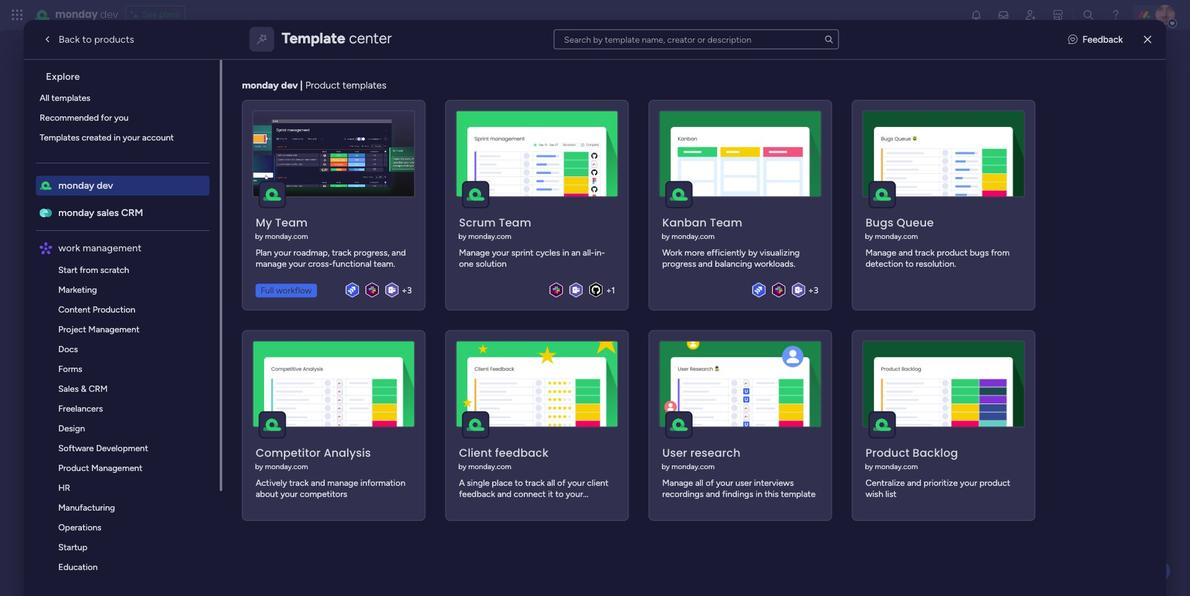 Task type: describe. For each thing, give the bounding box(es) containing it.
competitor
[[256, 445, 321, 461]]

user research by monday.com
[[662, 445, 741, 471]]

see
[[142, 9, 157, 20]]

product inside manage and track product bugs from detection to resolution.
[[937, 248, 968, 258]]

cycles
[[536, 248, 560, 258]]

findings
[[722, 489, 753, 500]]

|
[[300, 79, 303, 90]]

by for kanban team
[[662, 232, 670, 241]]

visualizing
[[760, 248, 800, 258]]

detection
[[866, 259, 903, 269]]

templates
[[40, 132, 80, 143]]

workflow
[[276, 285, 312, 296]]

2 + 3 from the left
[[808, 285, 818, 296]]

template center
[[282, 29, 392, 47]]

in-
[[595, 248, 605, 258]]

your down 'roadmap,'
[[289, 259, 306, 269]]

templates inside explore element
[[52, 92, 91, 103]]

team.
[[374, 259, 395, 269]]

Search by template name, creator or description search field
[[554, 29, 839, 49]]

v2 user feedback image
[[1068, 32, 1078, 46]]

your inside centralize and prioritize your product wish list
[[960, 478, 977, 489]]

work
[[662, 248, 682, 258]]

update feed image
[[997, 9, 1010, 21]]

user
[[735, 478, 752, 489]]

project
[[59, 324, 87, 335]]

client feedback by monday.com
[[458, 445, 549, 471]]

by for user research
[[662, 463, 670, 471]]

crm for sales & crm
[[89, 384, 108, 394]]

one
[[459, 259, 474, 269]]

notifications image
[[970, 9, 982, 21]]

1 + from the left
[[402, 285, 407, 296]]

manage for bugs
[[866, 248, 896, 258]]

design
[[59, 423, 85, 434]]

all inside a single place to track all of your client feedback and connect it to your roadmap
[[547, 478, 555, 489]]

sales
[[59, 384, 79, 394]]

docs
[[59, 344, 78, 355]]

close image
[[1144, 35, 1151, 44]]

scrum
[[459, 215, 496, 230]]

functional
[[332, 259, 372, 269]]

by for scrum team
[[458, 232, 466, 241]]

2 vertical spatial dev
[[97, 179, 113, 191]]

dev for monday dev |
[[281, 79, 298, 90]]

back to products button
[[31, 27, 144, 52]]

james peterson image
[[1155, 5, 1175, 25]]

monday left |
[[242, 79, 279, 90]]

manage and track product bugs from detection to resolution.
[[866, 248, 1010, 269]]

1 vertical spatial monday dev
[[59, 179, 113, 191]]

manage for scrum
[[459, 248, 490, 258]]

balancing
[[715, 259, 752, 269]]

content production
[[59, 304, 136, 315]]

competitor analysis by monday.com
[[255, 445, 371, 471]]

plans
[[159, 9, 180, 20]]

help button
[[1127, 562, 1170, 582]]

competitors
[[300, 489, 347, 500]]

of inside a single place to track all of your client feedback and connect it to your roadmap
[[557, 478, 565, 489]]

solution
[[476, 259, 507, 269]]

operations
[[59, 523, 102, 533]]

monday marketplace image
[[1052, 9, 1064, 21]]

list box containing explore
[[29, 60, 222, 597]]

prioritize
[[924, 478, 958, 489]]

monday.com for competitor
[[265, 463, 308, 471]]

0 vertical spatial product
[[305, 79, 340, 90]]

products
[[94, 33, 134, 45]]

team for my team
[[275, 215, 308, 230]]

product inside centralize and prioritize your product wish list
[[979, 478, 1010, 489]]

start from scratch
[[59, 265, 129, 275]]

startup
[[59, 542, 88, 553]]

your inside manage all of your user interviews recordings and findings in this template
[[716, 478, 733, 489]]

your inside actively track and manage information about your competitors
[[280, 489, 298, 500]]

roadmap,
[[293, 248, 330, 258]]

1
[[612, 285, 615, 296]]

content
[[59, 304, 91, 315]]

product for backlog
[[866, 445, 910, 461]]

your inside explore element
[[123, 132, 140, 143]]

feedback
[[1083, 34, 1123, 45]]

and inside manage all of your user interviews recordings and findings in this template
[[706, 489, 720, 500]]

my team by monday.com
[[255, 215, 308, 241]]

your right 'it'
[[566, 489, 583, 500]]

from inside work management templates 'element'
[[80, 265, 98, 275]]

by inside work more efficiently by visualizing progress and balancing workloads.
[[748, 248, 758, 258]]

your right plan
[[274, 248, 291, 258]]

1 + 3 from the left
[[402, 285, 412, 296]]

a single place to track all of your client feedback and connect it to your roadmap
[[459, 478, 609, 511]]

backlog
[[913, 445, 958, 461]]

work management templates element
[[36, 260, 220, 597]]

analysis
[[324, 445, 371, 461]]

single
[[467, 478, 490, 489]]

monday.com for product
[[875, 463, 918, 471]]

information
[[360, 478, 405, 489]]

back to products
[[59, 33, 134, 45]]

dev for monday
[[100, 7, 118, 22]]

monday up monday sales crm
[[59, 179, 95, 191]]

monday.com for bugs
[[875, 232, 918, 241]]

see plans button
[[126, 6, 185, 24]]

place
[[492, 478, 513, 489]]

track inside plan your roadmap, track progress, and manage your cross-functional team.
[[332, 248, 351, 258]]

connect
[[514, 489, 546, 500]]

product for management
[[59, 463, 89, 474]]

search everything image
[[1082, 9, 1095, 21]]

by for bugs queue
[[865, 232, 873, 241]]

&
[[81, 384, 87, 394]]

help
[[1138, 566, 1160, 578]]

and inside work more efficiently by visualizing progress and balancing workloads.
[[698, 259, 713, 269]]

explore element
[[36, 88, 220, 148]]

feedback link
[[1068, 32, 1123, 46]]

monday.com for user
[[672, 463, 715, 471]]

bugs
[[970, 248, 989, 258]]

centralize
[[866, 478, 905, 489]]

progress,
[[354, 248, 389, 258]]

work more efficiently by visualizing progress and balancing workloads.
[[662, 248, 800, 269]]

management
[[83, 242, 142, 254]]

template
[[282, 29, 345, 47]]

in inside manage your sprint cycles in an all-in- one solution
[[562, 248, 569, 258]]

to right 'it'
[[555, 489, 564, 500]]

crm for monday sales crm
[[121, 206, 143, 218]]

explore
[[46, 70, 80, 82]]

in inside manage all of your user interviews recordings and findings in this template
[[756, 489, 762, 500]]

and inside manage and track product bugs from detection to resolution.
[[899, 248, 913, 258]]

interviews
[[754, 478, 794, 489]]

from inside manage and track product bugs from detection to resolution.
[[991, 248, 1010, 258]]

kanban team by monday.com
[[662, 215, 742, 241]]

list
[[885, 489, 897, 500]]

my
[[256, 215, 272, 230]]

project management
[[59, 324, 140, 335]]

workloads.
[[754, 259, 795, 269]]

by for client feedback
[[458, 463, 466, 471]]

bugs
[[866, 215, 894, 230]]



Task type: locate. For each thing, give the bounding box(es) containing it.
2 + from the left
[[606, 285, 612, 296]]

monday.com for kanban
[[672, 232, 715, 241]]

start
[[59, 265, 78, 275]]

track up competitors
[[289, 478, 309, 489]]

1 vertical spatial from
[[80, 265, 98, 275]]

education
[[59, 562, 98, 573]]

your left client
[[568, 478, 585, 489]]

production
[[93, 304, 136, 315]]

monday up back
[[55, 7, 98, 22]]

manage inside manage your sprint cycles in an all-in- one solution
[[459, 248, 490, 258]]

management down production
[[89, 324, 140, 335]]

in left this
[[756, 489, 762, 500]]

0 horizontal spatial of
[[557, 478, 565, 489]]

sales
[[97, 206, 119, 218]]

1 horizontal spatial +
[[606, 285, 612, 296]]

dev left |
[[281, 79, 298, 90]]

1 horizontal spatial 3
[[814, 285, 818, 296]]

dev up "products"
[[100, 7, 118, 22]]

see plans
[[142, 9, 180, 20]]

monday.com down user
[[672, 463, 715, 471]]

0 vertical spatial from
[[991, 248, 1010, 258]]

cross-
[[308, 259, 332, 269]]

by down the bugs
[[865, 232, 873, 241]]

team for scrum team
[[499, 215, 531, 230]]

0 vertical spatial manage
[[256, 259, 287, 269]]

0 horizontal spatial 3
[[407, 285, 412, 296]]

plan your roadmap, track progress, and manage your cross-functional team.
[[256, 248, 406, 269]]

all inside manage all of your user interviews recordings and findings in this template
[[695, 478, 704, 489]]

manage up recordings in the bottom of the page
[[662, 478, 693, 489]]

and left findings
[[706, 489, 720, 500]]

manage for user
[[662, 478, 693, 489]]

track up functional
[[332, 248, 351, 258]]

centralize and prioritize your product wish list
[[866, 478, 1010, 500]]

to inside button
[[82, 33, 92, 45]]

this
[[765, 489, 779, 500]]

track inside manage and track product bugs from detection to resolution.
[[915, 248, 935, 258]]

by inside client feedback by monday.com
[[458, 463, 466, 471]]

monday.com inside client feedback by monday.com
[[468, 463, 511, 471]]

all up recordings in the bottom of the page
[[695, 478, 704, 489]]

feedback
[[495, 445, 549, 461], [459, 489, 495, 500]]

and inside centralize and prioritize your product wish list
[[907, 478, 921, 489]]

your up findings
[[716, 478, 733, 489]]

from
[[991, 248, 1010, 258], [80, 265, 98, 275]]

manage your sprint cycles in an all-in- one solution
[[459, 248, 605, 269]]

of inside manage all of your user interviews recordings and findings in this template
[[706, 478, 714, 489]]

3 team from the left
[[710, 215, 742, 230]]

all templates
[[40, 92, 91, 103]]

1 horizontal spatial all
[[695, 478, 704, 489]]

1 vertical spatial management
[[91, 463, 143, 474]]

freelancers
[[59, 404, 103, 414]]

manage inside manage and track product bugs from detection to resolution.
[[866, 248, 896, 258]]

track up connect
[[525, 478, 545, 489]]

0 vertical spatial monday dev
[[55, 7, 118, 22]]

0 horizontal spatial from
[[80, 265, 98, 275]]

in
[[114, 132, 121, 143], [562, 248, 569, 258], [756, 489, 762, 500]]

team inside my team by monday.com
[[275, 215, 308, 230]]

by down my
[[255, 232, 263, 241]]

and inside a single place to track all of your client feedback and connect it to your roadmap
[[497, 489, 512, 500]]

0 horizontal spatial templates
[[52, 92, 91, 103]]

monday.com down scrum
[[468, 232, 511, 241]]

by inside competitor analysis by monday.com
[[255, 463, 263, 471]]

2 all from the left
[[695, 478, 704, 489]]

all
[[40, 92, 50, 103]]

sprint
[[511, 248, 534, 258]]

help image
[[1110, 9, 1122, 21]]

wish
[[866, 489, 883, 500]]

templates down center
[[343, 79, 386, 90]]

to right detection
[[905, 259, 914, 269]]

2 of from the left
[[706, 478, 714, 489]]

product backlog by monday.com
[[865, 445, 958, 471]]

from right start
[[80, 265, 98, 275]]

by up a
[[458, 463, 466, 471]]

roadmap
[[459, 501, 493, 511]]

feedback up the roadmap
[[459, 489, 495, 500]]

from right the bugs
[[991, 248, 1010, 258]]

1 horizontal spatial product
[[305, 79, 340, 90]]

1 all from the left
[[547, 478, 555, 489]]

to inside manage and track product bugs from detection to resolution.
[[905, 259, 914, 269]]

0 horizontal spatial + 3
[[402, 285, 412, 296]]

monday.com inside kanban team by monday.com
[[672, 232, 715, 241]]

crm right &
[[89, 384, 108, 394]]

by for product backlog
[[865, 463, 873, 471]]

search image
[[824, 34, 834, 44]]

resolution.
[[916, 259, 956, 269]]

kanban
[[662, 215, 707, 230]]

manage
[[459, 248, 490, 258], [866, 248, 896, 258], [662, 478, 693, 489]]

feedback inside a single place to track all of your client feedback and connect it to your roadmap
[[459, 489, 495, 500]]

monday.com inside my team by monday.com
[[265, 232, 308, 241]]

by inside user research by monday.com
[[662, 463, 670, 471]]

in down you
[[114, 132, 121, 143]]

template
[[781, 489, 816, 500]]

monday.com up centralize
[[875, 463, 918, 471]]

1 vertical spatial manage
[[327, 478, 358, 489]]

in left an
[[562, 248, 569, 258]]

1 horizontal spatial in
[[562, 248, 569, 258]]

1 team from the left
[[275, 215, 308, 230]]

monday.com down my
[[265, 232, 308, 241]]

team up sprint
[[499, 215, 531, 230]]

your up solution
[[492, 248, 509, 258]]

progress
[[662, 259, 696, 269]]

by inside bugs queue by monday.com
[[865, 232, 873, 241]]

2 3 from the left
[[814, 285, 818, 296]]

monday dev
[[55, 7, 118, 22], [59, 179, 113, 191]]

your inside manage your sprint cycles in an all-in- one solution
[[492, 248, 509, 258]]

your down actively
[[280, 489, 298, 500]]

0 horizontal spatial manage
[[459, 248, 490, 258]]

1 horizontal spatial crm
[[121, 206, 143, 218]]

monday dev up monday sales crm
[[59, 179, 113, 191]]

manage up one
[[459, 248, 490, 258]]

monday.com inside product backlog by monday.com
[[875, 463, 918, 471]]

track
[[332, 248, 351, 258], [915, 248, 935, 258], [289, 478, 309, 489], [525, 478, 545, 489]]

your right "prioritize"
[[960, 478, 977, 489]]

recommended for you
[[40, 112, 129, 123]]

feedback up place
[[495, 445, 549, 461]]

by down scrum
[[458, 232, 466, 241]]

by inside scrum team by monday.com
[[458, 232, 466, 241]]

invite members image
[[1025, 9, 1037, 21]]

created
[[82, 132, 112, 143]]

monday dev | product templates
[[242, 79, 386, 90]]

+
[[402, 285, 407, 296], [606, 285, 612, 296], [808, 285, 814, 296]]

track up "resolution."
[[915, 248, 935, 258]]

product inside work management templates 'element'
[[59, 463, 89, 474]]

1 vertical spatial crm
[[89, 384, 108, 394]]

by up centralize
[[865, 463, 873, 471]]

queue
[[897, 215, 934, 230]]

monday.com for client
[[468, 463, 511, 471]]

monday.com down the competitor
[[265, 463, 308, 471]]

full
[[261, 285, 274, 296]]

all up 'it'
[[547, 478, 555, 489]]

by
[[255, 232, 263, 241], [458, 232, 466, 241], [662, 232, 670, 241], [865, 232, 873, 241], [748, 248, 758, 258], [255, 463, 263, 471], [458, 463, 466, 471], [662, 463, 670, 471], [865, 463, 873, 471]]

forms
[[59, 364, 83, 374]]

product down software
[[59, 463, 89, 474]]

by inside kanban team by monday.com
[[662, 232, 670, 241]]

0 horizontal spatial +
[[402, 285, 407, 296]]

and up team.
[[392, 248, 406, 258]]

marketing
[[59, 285, 97, 295]]

0 vertical spatial dev
[[100, 7, 118, 22]]

templates created in your account
[[40, 132, 174, 143]]

by up actively
[[255, 463, 263, 471]]

1 horizontal spatial templates
[[343, 79, 386, 90]]

full workflow
[[261, 285, 312, 296]]

development
[[96, 443, 148, 454]]

by inside product backlog by monday.com
[[865, 463, 873, 471]]

2 horizontal spatial +
[[808, 285, 814, 296]]

software development
[[59, 443, 148, 454]]

and down product backlog by monday.com
[[907, 478, 921, 489]]

manage up detection
[[866, 248, 896, 258]]

crm right sales
[[121, 206, 143, 218]]

plan
[[256, 248, 272, 258]]

+ 1
[[606, 285, 615, 296]]

1 vertical spatial product
[[866, 445, 910, 461]]

2 team from the left
[[499, 215, 531, 230]]

efficiently
[[707, 248, 746, 258]]

0 horizontal spatial manage
[[256, 259, 287, 269]]

back
[[59, 33, 80, 45]]

0 horizontal spatial product
[[937, 248, 968, 258]]

monday.com inside bugs queue by monday.com
[[875, 232, 918, 241]]

management for project management
[[89, 324, 140, 335]]

and up detection
[[899, 248, 913, 258]]

and inside actively track and manage information about your competitors
[[311, 478, 325, 489]]

it
[[548, 489, 553, 500]]

manage inside manage all of your user interviews recordings and findings in this template
[[662, 478, 693, 489]]

work management
[[59, 242, 142, 254]]

monday.com down kanban
[[672, 232, 715, 241]]

monday left sales
[[59, 206, 95, 218]]

manage inside plan your roadmap, track progress, and manage your cross-functional team.
[[256, 259, 287, 269]]

center
[[349, 29, 392, 47]]

team for kanban team
[[710, 215, 742, 230]]

bugs queue by monday.com
[[865, 215, 934, 241]]

hr
[[59, 483, 70, 493]]

2 vertical spatial product
[[59, 463, 89, 474]]

track inside a single place to track all of your client feedback and connect it to your roadmap
[[525, 478, 545, 489]]

product right "prioritize"
[[979, 478, 1010, 489]]

1 vertical spatial feedback
[[459, 489, 495, 500]]

2 horizontal spatial in
[[756, 489, 762, 500]]

recordings
[[662, 489, 704, 500]]

0 vertical spatial management
[[89, 324, 140, 335]]

to up connect
[[515, 478, 523, 489]]

client
[[587, 478, 609, 489]]

team inside kanban team by monday.com
[[710, 215, 742, 230]]

2 vertical spatial in
[[756, 489, 762, 500]]

None search field
[[554, 29, 839, 49]]

1 vertical spatial dev
[[281, 79, 298, 90]]

manage all of your user interviews recordings and findings in this template
[[662, 478, 816, 500]]

monday dev up 'back to products' button
[[55, 7, 118, 22]]

an
[[571, 248, 581, 258]]

research
[[690, 445, 741, 461]]

and up competitors
[[311, 478, 325, 489]]

0 vertical spatial crm
[[121, 206, 143, 218]]

and inside plan your roadmap, track progress, and manage your cross-functional team.
[[392, 248, 406, 258]]

0 vertical spatial in
[[114, 132, 121, 143]]

about
[[256, 489, 278, 500]]

monday.com down the 'client' on the bottom left of page
[[468, 463, 511, 471]]

monday.com inside scrum team by monday.com
[[468, 232, 511, 241]]

1 horizontal spatial from
[[991, 248, 1010, 258]]

and down more
[[698, 259, 713, 269]]

team up efficiently
[[710, 215, 742, 230]]

1 horizontal spatial team
[[499, 215, 531, 230]]

explore heading
[[36, 60, 220, 88]]

manage down plan
[[256, 259, 287, 269]]

1 horizontal spatial manage
[[327, 478, 358, 489]]

monday.com for my
[[265, 232, 308, 241]]

product inside product backlog by monday.com
[[866, 445, 910, 461]]

to
[[82, 33, 92, 45], [905, 259, 914, 269], [515, 478, 523, 489], [555, 489, 564, 500]]

product right |
[[305, 79, 340, 90]]

monday.com inside competitor analysis by monday.com
[[265, 463, 308, 471]]

management down "development"
[[91, 463, 143, 474]]

1 vertical spatial templates
[[52, 92, 91, 103]]

by for competitor analysis
[[255, 463, 263, 471]]

you
[[114, 112, 129, 123]]

3 + from the left
[[808, 285, 814, 296]]

templates up 'recommended'
[[52, 92, 91, 103]]

0 vertical spatial product
[[937, 248, 968, 258]]

0 horizontal spatial all
[[547, 478, 555, 489]]

manage inside actively track and manage information about your competitors
[[327, 478, 358, 489]]

team right my
[[275, 215, 308, 230]]

select product image
[[11, 9, 24, 21]]

0 vertical spatial feedback
[[495, 445, 549, 461]]

monday.com down the bugs
[[875, 232, 918, 241]]

of left client
[[557, 478, 565, 489]]

1 horizontal spatial + 3
[[808, 285, 818, 296]]

0 horizontal spatial in
[[114, 132, 121, 143]]

1 horizontal spatial of
[[706, 478, 714, 489]]

0 horizontal spatial team
[[275, 215, 308, 230]]

1 vertical spatial product
[[979, 478, 1010, 489]]

manufacturing
[[59, 503, 115, 513]]

in inside explore element
[[114, 132, 121, 143]]

and down place
[[497, 489, 512, 500]]

feedback inside client feedback by monday.com
[[495, 445, 549, 461]]

product up "resolution."
[[937, 248, 968, 258]]

by up balancing
[[748, 248, 758, 258]]

monday.com inside user research by monday.com
[[672, 463, 715, 471]]

crm inside work management templates 'element'
[[89, 384, 108, 394]]

3
[[407, 285, 412, 296], [814, 285, 818, 296]]

dev up sales
[[97, 179, 113, 191]]

more
[[685, 248, 705, 258]]

your down you
[[123, 132, 140, 143]]

2 horizontal spatial team
[[710, 215, 742, 230]]

0 horizontal spatial product
[[59, 463, 89, 474]]

by inside my team by monday.com
[[255, 232, 263, 241]]

of down user research by monday.com
[[706, 478, 714, 489]]

2 horizontal spatial product
[[866, 445, 910, 461]]

1 3 from the left
[[407, 285, 412, 296]]

to right back
[[82, 33, 92, 45]]

by up work
[[662, 232, 670, 241]]

management for product management
[[91, 463, 143, 474]]

management
[[89, 324, 140, 335], [91, 463, 143, 474]]

user
[[662, 445, 687, 461]]

crm
[[121, 206, 143, 218], [89, 384, 108, 394]]

0 horizontal spatial crm
[[89, 384, 108, 394]]

0 vertical spatial templates
[[343, 79, 386, 90]]

team inside scrum team by monday.com
[[499, 215, 531, 230]]

+ for scrum team
[[606, 285, 612, 296]]

monday.com for scrum
[[468, 232, 511, 241]]

+ for kanban team
[[808, 285, 814, 296]]

1 horizontal spatial manage
[[662, 478, 693, 489]]

track inside actively track and manage information about your competitors
[[289, 478, 309, 489]]

actively track and manage information about your competitors
[[256, 478, 405, 500]]

client
[[459, 445, 492, 461]]

1 of from the left
[[557, 478, 565, 489]]

1 horizontal spatial product
[[979, 478, 1010, 489]]

of
[[557, 478, 565, 489], [706, 478, 714, 489]]

1 vertical spatial in
[[562, 248, 569, 258]]

2 horizontal spatial manage
[[866, 248, 896, 258]]

by down user
[[662, 463, 670, 471]]

by for my team
[[255, 232, 263, 241]]

list box
[[29, 60, 222, 597]]

product up centralize
[[866, 445, 910, 461]]

manage up competitors
[[327, 478, 358, 489]]



Task type: vqa. For each thing, say whether or not it's contained in the screenshot.


